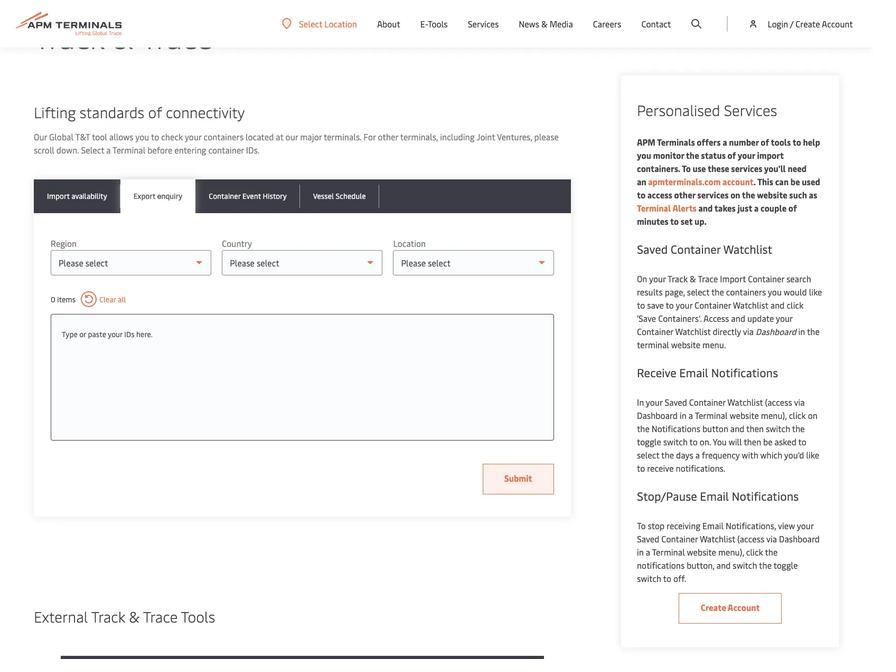 Task type: describe. For each thing, give the bounding box(es) containing it.
access
[[704, 313, 729, 324]]

click inside the to stop receiving email notifications, view your saved container watchlist (access via dashboard in a terminal website menu), click the notifications button, and switch the toggle switch to off.
[[746, 547, 763, 558]]

entering
[[174, 144, 206, 156]]

use
[[693, 163, 706, 174]]

. this can be used to access other services on the website such as terminal alerts
[[637, 176, 820, 214]]

(access inside "in your saved container watchlist (access via dashboard in a terminal website menu), click on the notifications button and then switch the toggle switch to on. you will then be asked to select the days a frequency with which you'd like to receive notifications."
[[765, 397, 792, 408]]

clear
[[99, 295, 116, 305]]

dashboard inside "in your saved container watchlist (access via dashboard in a terminal website menu), click on the notifications button and then switch the toggle switch to on. you will then be asked to select the days a frequency with which you'd like to receive notifications."
[[637, 410, 678, 422]]

other inside our global t&t tool allows you to check your containers located at our major terminals. for other terminals, including joint ventures, please scroll down. select a terminal before entering container ids.
[[378, 131, 398, 143]]

services button
[[468, 0, 499, 48]]

to stop receiving email notifications, view your saved container watchlist (access via dashboard in a terminal website menu), click the notifications button, and switch the toggle switch to off.
[[637, 520, 820, 585]]

container event history button
[[196, 180, 300, 213]]

apm
[[637, 136, 656, 148]]

via inside the to stop receiving email notifications, view your saved container watchlist (access via dashboard in a terminal website menu), click the notifications button, and switch the toggle switch to off.
[[767, 534, 777, 545]]

minutes
[[637, 216, 669, 227]]

create account link
[[679, 594, 782, 624]]

terminal alerts link
[[637, 202, 697, 214]]

container
[[208, 144, 244, 156]]

0 vertical spatial dashboard
[[756, 326, 797, 338]]

1 horizontal spatial services
[[724, 100, 777, 120]]

account inside "link"
[[822, 18, 853, 30]]

a up days on the right of the page
[[689, 410, 693, 422]]

email for stop/pause
[[700, 489, 729, 505]]

watchlist down containers'.
[[675, 326, 711, 338]]

please
[[534, 131, 559, 143]]

your right "update"
[[776, 313, 793, 324]]

the inside 'apm terminals offers a number of tools to help you monitor the status of your import containers. to use these services you'll need an'
[[686, 150, 699, 161]]

0 vertical spatial saved
[[637, 241, 668, 257]]

a inside the to stop receiving email notifications, view your saved container watchlist (access via dashboard in a terminal website menu), click the notifications button, and switch the toggle switch to off.
[[646, 547, 650, 558]]

and inside "in your saved container watchlist (access via dashboard in a terminal website menu), click on the notifications button and then switch the toggle switch to on. you will then be asked to select the days a frequency with which you'd like to receive notifications."
[[731, 423, 745, 435]]

1 horizontal spatial select
[[299, 18, 322, 29]]

receiving
[[667, 520, 701, 532]]

0 vertical spatial trace
[[141, 15, 213, 57]]

region
[[51, 238, 77, 249]]

export еnquiry
[[134, 191, 182, 201]]

in inside "in your saved container watchlist (access via dashboard in a terminal website menu), click on the notifications button and then switch the toggle switch to on. you will then be asked to select the days a frequency with which you'd like to receive notifications."
[[680, 410, 687, 422]]

export
[[134, 191, 155, 201]]

saved inside the to stop receiving email notifications, view your saved container watchlist (access via dashboard in a terminal website menu), click the notifications button, and switch the toggle switch to off.
[[637, 534, 660, 545]]

used
[[802, 176, 820, 188]]

and up directly
[[731, 313, 745, 324]]

tools
[[771, 136, 791, 148]]

terminal inside the '. this can be used to access other services on the website such as terminal alerts'
[[637, 202, 671, 214]]

menu), inside "in your saved container watchlist (access via dashboard in a terminal website menu), click on the notifications button and then switch the toggle switch to on. you will then be asked to select the days a frequency with which you'd like to receive notifications."
[[761, 410, 787, 422]]

.
[[754, 176, 756, 188]]

allows
[[109, 131, 134, 143]]

account
[[723, 176, 754, 188]]

vessel schedule button
[[300, 180, 379, 213]]

schedule
[[336, 191, 366, 201]]

import inside on your track & trace import container search results page, select the containers you would like to save to your container watchlist and click 'save containers'. access and update your container watchlist directly via
[[720, 273, 746, 285]]

all
[[118, 295, 126, 305]]

news & media
[[519, 18, 573, 30]]

email inside the to stop receiving email notifications, view your saved container watchlist (access via dashboard in a terminal website menu), click the notifications button, and switch the toggle switch to off.
[[703, 520, 724, 532]]

toggle inside "in your saved container watchlist (access via dashboard in a terminal website menu), click on the notifications button and then switch the toggle switch to on. you will then be asked to select the days a frequency with which you'd like to receive notifications."
[[637, 436, 661, 448]]

like inside on your track & trace import container search results page, select the containers you would like to save to your container watchlist and click 'save containers'. access and update your container watchlist directly via
[[809, 286, 822, 298]]

of down "number"
[[728, 150, 736, 161]]

here.
[[136, 330, 153, 340]]

view
[[778, 520, 795, 532]]

import availability button
[[34, 180, 120, 213]]

major
[[300, 131, 322, 143]]

clear all button
[[81, 292, 126, 307]]

container event history
[[209, 191, 287, 201]]

to inside 'apm terminals offers a number of tools to help you monitor the status of your import containers. to use these services you'll need an'
[[682, 163, 691, 174]]

on.
[[700, 436, 711, 448]]

clear all
[[99, 295, 126, 305]]

(access inside the to stop receiving email notifications, view your saved container watchlist (access via dashboard in a terminal website menu), click the notifications button, and switch the toggle switch to off.
[[738, 534, 765, 545]]

0 horizontal spatial services
[[468, 18, 499, 30]]

contact button
[[642, 0, 671, 48]]

via inside "in your saved container watchlist (access via dashboard in a terminal website menu), click on the notifications button and then switch the toggle switch to on. you will then be asked to select the days a frequency with which you'd like to receive notifications."
[[794, 397, 805, 408]]

offers
[[697, 136, 721, 148]]

you'll
[[764, 163, 786, 174]]

watchlist inside "in your saved container watchlist (access via dashboard in a terminal website menu), click on the notifications button and then switch the toggle switch to on. you will then be asked to select the days a frequency with which you'd like to receive notifications."
[[728, 397, 763, 408]]

to inside and takes just a couple of minutes to set up.
[[670, 216, 679, 227]]

email for receive
[[680, 365, 709, 381]]

country
[[222, 238, 252, 249]]

in inside in the terminal website menu.
[[799, 326, 805, 338]]

our global t&t tool allows you to check your containers located at our major terminals. for other terminals, including joint ventures, please scroll down. select a terminal before entering container ids.
[[34, 131, 559, 156]]

a inside and takes just a couple of minutes to set up.
[[754, 202, 759, 214]]

on inside "in your saved container watchlist (access via dashboard in a terminal website menu), click on the notifications button and then switch the toggle switch to on. you will then be asked to select the days a frequency with which you'd like to receive notifications."
[[808, 410, 818, 422]]

to inside our global t&t tool allows you to check your containers located at our major terminals. for other terminals, including joint ventures, please scroll down. select a terminal before entering container ids.
[[151, 131, 159, 143]]

monitor
[[653, 150, 684, 161]]

login / create account link
[[748, 0, 853, 48]]

tools inside popup button
[[428, 18, 448, 30]]

global
[[49, 131, 73, 143]]

receive
[[637, 365, 677, 381]]

the inside the '. this can be used to access other services on the website such as terminal alerts'
[[742, 189, 755, 201]]

days
[[676, 450, 694, 461]]

terminal inside the to stop receiving email notifications, view your saved container watchlist (access via dashboard in a terminal website menu), click the notifications button, and switch the toggle switch to off.
[[652, 547, 685, 558]]

a inside 'apm terminals offers a number of tools to help you monitor the status of your import containers. to use these services you'll need an'
[[723, 136, 727, 148]]

joint
[[477, 131, 495, 143]]

search
[[787, 273, 811, 285]]

submit button
[[483, 464, 554, 495]]

1 vertical spatial tools
[[181, 607, 215, 627]]

switch up asked
[[766, 423, 790, 435]]

this
[[758, 176, 773, 188]]

takes
[[715, 202, 736, 214]]

0 horizontal spatial location
[[324, 18, 357, 29]]

via inside on your track & trace import container search results page, select the containers you would like to save to your container watchlist and click 'save containers'. access and update your container watchlist directly via
[[743, 326, 754, 338]]

tool
[[92, 131, 107, 143]]

and takes just a couple of minutes to set up.
[[637, 202, 797, 227]]

1 vertical spatial create
[[701, 602, 726, 614]]

button
[[703, 423, 729, 435]]

watchlist up "update"
[[733, 300, 769, 311]]

watchlist inside the to stop receiving email notifications, view your saved container watchlist (access via dashboard in a terminal website menu), click the notifications button, and switch the toggle switch to off.
[[700, 534, 735, 545]]

our
[[286, 131, 298, 143]]

personalised services
[[637, 100, 777, 120]]

at
[[276, 131, 284, 143]]

0 vertical spatial then
[[747, 423, 764, 435]]

click inside on your track & trace import container search results page, select the containers you would like to save to your container watchlist and click 'save containers'. access and update your container watchlist directly via
[[787, 300, 804, 311]]

about button
[[377, 0, 400, 48]]

contact
[[642, 18, 671, 30]]

select location
[[299, 18, 357, 29]]

select location button
[[282, 18, 357, 29]]

apm terminals offers a number of tools to help you monitor the status of your import containers. to use these services you'll need an
[[637, 136, 820, 188]]

switch down notifications,
[[733, 560, 757, 572]]

notifications.
[[676, 463, 726, 474]]

switch down the notifications
[[637, 573, 662, 585]]

2 vertical spatial trace
[[143, 607, 178, 627]]

for
[[364, 131, 376, 143]]

access
[[648, 189, 673, 201]]

and inside the to stop receiving email notifications, view your saved container watchlist (access via dashboard in a terminal website menu), click the notifications button, and switch the toggle switch to off.
[[717, 560, 731, 572]]

and up "update"
[[771, 300, 785, 311]]

website inside the to stop receiving email notifications, view your saved container watchlist (access via dashboard in a terminal website menu), click the notifications button, and switch the toggle switch to off.
[[687, 547, 716, 558]]

import
[[757, 150, 784, 161]]

to inside the to stop receiving email notifications, view your saved container watchlist (access via dashboard in a terminal website menu), click the notifications button, and switch the toggle switch to off.
[[663, 573, 672, 585]]

status
[[701, 150, 726, 161]]

a inside our global t&t tool allows you to check your containers located at our major terminals. for other terminals, including joint ventures, please scroll down. select a terminal before entering container ids.
[[106, 144, 111, 156]]

like inside "in your saved container watchlist (access via dashboard in a terminal website menu), click on the notifications button and then switch the toggle switch to on. you will then be asked to select the days a frequency with which you'd like to receive notifications."
[[806, 450, 820, 461]]

button,
[[687, 560, 715, 572]]

in inside the to stop receiving email notifications, view your saved container watchlist (access via dashboard in a terminal website menu), click the notifications button, and switch the toggle switch to off.
[[637, 547, 644, 558]]

up.
[[695, 216, 707, 227]]

other inside the '. this can be used to access other services on the website such as terminal alerts'
[[674, 189, 696, 201]]

import inside button
[[47, 191, 70, 201]]

container inside "in your saved container watchlist (access via dashboard in a terminal website menu), click on the notifications button and then switch the toggle switch to on. you will then be asked to select the days a frequency with which you'd like to receive notifications."
[[689, 397, 726, 408]]

of up check in the top of the page
[[148, 102, 162, 122]]

services inside the '. this can be used to access other services on the website such as terminal alerts'
[[698, 189, 729, 201]]

to inside the '. this can be used to access other services on the website such as terminal alerts'
[[637, 189, 646, 201]]

0 vertical spatial track
[[34, 15, 104, 57]]

you inside our global t&t tool allows you to check your containers located at our major terminals. for other terminals, including joint ventures, please scroll down. select a terminal before entering container ids.
[[135, 131, 149, 143]]

1 vertical spatial then
[[744, 436, 761, 448]]

notifications for receive email notifications
[[711, 365, 778, 381]]

switch up days on the right of the page
[[663, 436, 688, 448]]

notifications for stop/pause email notifications
[[732, 489, 799, 505]]

terminals
[[657, 136, 695, 148]]

need
[[788, 163, 807, 174]]

you'd
[[784, 450, 804, 461]]

help
[[803, 136, 820, 148]]

standards
[[80, 102, 144, 122]]

external track & trace tools
[[34, 607, 215, 627]]

container inside the to stop receiving email notifications, view your saved container watchlist (access via dashboard in a terminal website menu), click the notifications button, and switch the toggle switch to off.
[[662, 534, 698, 545]]

ventures,
[[497, 131, 532, 143]]

couple
[[761, 202, 787, 214]]

watchlist down just
[[724, 241, 773, 257]]

located
[[246, 131, 274, 143]]

trace inside on your track & trace import container search results page, select the containers you would like to save to your container watchlist and click 'save containers'. access and update your container watchlist directly via
[[698, 273, 718, 285]]

website inside "in your saved container watchlist (access via dashboard in a terminal website menu), click on the notifications button and then switch the toggle switch to on. you will then be asked to select the days a frequency with which you'd like to receive notifications."
[[730, 410, 759, 422]]

or
[[79, 330, 86, 340]]

check
[[161, 131, 183, 143]]

to inside the to stop receiving email notifications, view your saved container watchlist (access via dashboard in a terminal website menu), click the notifications button, and switch the toggle switch to off.
[[637, 520, 646, 532]]

paste
[[88, 330, 106, 340]]



Task type: vqa. For each thing, say whether or not it's contained in the screenshot.
the and within The official website for APM Terminals is www.apmterminals.com, communications from other domains or apps should be considered with extreme caution. To protect yourself, safeguard your personal information against the scammers and do not engage.
no



Task type: locate. For each thing, give the bounding box(es) containing it.
1 horizontal spatial menu),
[[761, 410, 787, 422]]

saved down receive
[[665, 397, 687, 408]]

1 horizontal spatial you
[[637, 150, 651, 161]]

select right page, at the right of the page
[[687, 286, 710, 298]]

0 horizontal spatial services
[[698, 189, 729, 201]]

select inside our global t&t tool allows you to check your containers located at our major terminals. for other terminals, including joint ventures, please scroll down. select a terminal before entering container ids.
[[81, 144, 104, 156]]

notifications
[[637, 560, 685, 572]]

your inside "in your saved container watchlist (access via dashboard in a terminal website menu), click on the notifications button and then switch the toggle switch to on. you will then be asked to select the days a frequency with which you'd like to receive notifications."
[[646, 397, 663, 408]]

1 vertical spatial containers
[[726, 286, 766, 298]]

services inside 'apm terminals offers a number of tools to help you monitor the status of your import containers. to use these services you'll need an'
[[731, 163, 763, 174]]

еnquiry
[[157, 191, 182, 201]]

such
[[789, 189, 807, 201]]

other right for
[[378, 131, 398, 143]]

2 horizontal spatial via
[[794, 397, 805, 408]]

scroll
[[34, 144, 54, 156]]

containers.
[[637, 163, 680, 174]]

0 vertical spatial location
[[324, 18, 357, 29]]

select inside on your track & trace import container search results page, select the containers you would like to save to your container watchlist and click 'save containers'. access and update your container watchlist directly via
[[687, 286, 710, 298]]

lifting standards of connectivity
[[34, 102, 245, 122]]

email down notifications.
[[700, 489, 729, 505]]

1 vertical spatial on
[[808, 410, 818, 422]]

1 horizontal spatial services
[[731, 163, 763, 174]]

0 vertical spatial on
[[731, 189, 740, 201]]

e-tools
[[420, 18, 448, 30]]

0 horizontal spatial menu),
[[718, 547, 744, 558]]

account
[[822, 18, 853, 30], [728, 602, 760, 614]]

1 horizontal spatial to
[[682, 163, 691, 174]]

to left stop
[[637, 520, 646, 532]]

website up couple
[[757, 189, 788, 201]]

0 horizontal spatial in
[[637, 547, 644, 558]]

containers inside on your track & trace import container search results page, select the containers you would like to save to your container watchlist and click 'save containers'. access and update your container watchlist directly via
[[726, 286, 766, 298]]

services up "number"
[[724, 100, 777, 120]]

create inside "link"
[[796, 18, 820, 30]]

type or paste your ids here.
[[62, 330, 153, 340]]

login / create account
[[768, 18, 853, 30]]

services left 'news'
[[468, 18, 499, 30]]

tab list containing import availability
[[34, 180, 571, 213]]

your inside the to stop receiving email notifications, view your saved container watchlist (access via dashboard in a terminal website menu), click the notifications button, and switch the toggle switch to off.
[[797, 520, 814, 532]]

0 vertical spatial select
[[687, 286, 710, 298]]

0 vertical spatial via
[[743, 326, 754, 338]]

about
[[377, 18, 400, 30]]

0 horizontal spatial tools
[[181, 607, 215, 627]]

0 vertical spatial services
[[468, 18, 499, 30]]

0 horizontal spatial account
[[728, 602, 760, 614]]

to
[[151, 131, 159, 143], [793, 136, 801, 148], [637, 189, 646, 201], [670, 216, 679, 227], [637, 300, 645, 311], [666, 300, 674, 311], [690, 436, 698, 448], [799, 436, 807, 448], [637, 463, 645, 474], [663, 573, 672, 585]]

e-tools button
[[420, 0, 448, 48]]

results
[[637, 286, 663, 298]]

import down saved container watchlist
[[720, 273, 746, 285]]

select inside "in your saved container watchlist (access via dashboard in a terminal website menu), click on the notifications button and then switch the toggle switch to on. you will then be asked to select the days a frequency with which you'd like to receive notifications."
[[637, 450, 660, 461]]

toggle up receive on the bottom of page
[[637, 436, 661, 448]]

to down page, at the right of the page
[[666, 300, 674, 311]]

&
[[112, 15, 134, 57], [541, 18, 548, 30], [690, 273, 696, 285], [129, 607, 140, 627]]

saved down minutes
[[637, 241, 668, 257]]

email down menu.
[[680, 365, 709, 381]]

0 horizontal spatial create
[[701, 602, 726, 614]]

0
[[51, 295, 55, 305]]

with
[[742, 450, 759, 461]]

email right receiving
[[703, 520, 724, 532]]

1 vertical spatial track
[[668, 273, 688, 285]]

off.
[[674, 573, 687, 585]]

toggle down view
[[774, 560, 798, 572]]

0 horizontal spatial (access
[[738, 534, 765, 545]]

2 vertical spatial notifications
[[732, 489, 799, 505]]

2 vertical spatial you
[[768, 286, 782, 298]]

directly
[[713, 326, 741, 338]]

and
[[699, 202, 713, 214], [771, 300, 785, 311], [731, 313, 745, 324], [731, 423, 745, 435], [717, 560, 731, 572]]

1 horizontal spatial location
[[393, 238, 426, 249]]

1 horizontal spatial select
[[687, 286, 710, 298]]

set
[[681, 216, 693, 227]]

other up alerts
[[674, 189, 696, 201]]

0 vertical spatial to
[[682, 163, 691, 174]]

0 vertical spatial services
[[731, 163, 763, 174]]

terminal up minutes
[[637, 202, 671, 214]]

vessel schedule
[[313, 191, 366, 201]]

1 vertical spatial like
[[806, 450, 820, 461]]

0 vertical spatial (access
[[765, 397, 792, 408]]

your up results
[[649, 273, 666, 285]]

container up "would" on the right top of page
[[748, 273, 785, 285]]

0 horizontal spatial select
[[637, 450, 660, 461]]

0 vertical spatial email
[[680, 365, 709, 381]]

your down "number"
[[738, 150, 755, 161]]

0 vertical spatial be
[[791, 176, 800, 188]]

to up before
[[151, 131, 159, 143]]

container up button
[[689, 397, 726, 408]]

notifications up days on the right of the page
[[652, 423, 701, 435]]

you right allows
[[135, 131, 149, 143]]

be inside the '. this can be used to access other services on the website such as terminal alerts'
[[791, 176, 800, 188]]

via down notifications,
[[767, 534, 777, 545]]

a
[[723, 136, 727, 148], [106, 144, 111, 156], [754, 202, 759, 214], [689, 410, 693, 422], [696, 450, 700, 461], [646, 547, 650, 558]]

0 vertical spatial account
[[822, 18, 853, 30]]

1 vertical spatial click
[[789, 410, 806, 422]]

lifting
[[34, 102, 76, 122]]

and up will
[[731, 423, 745, 435]]

notifications up notifications,
[[732, 489, 799, 505]]

menu), down notifications,
[[718, 547, 744, 558]]

1 vertical spatial select
[[81, 144, 104, 156]]

a up the notifications
[[646, 547, 650, 558]]

be down need
[[791, 176, 800, 188]]

1 vertical spatial email
[[700, 489, 729, 505]]

be
[[791, 176, 800, 188], [763, 436, 773, 448]]

2 vertical spatial click
[[746, 547, 763, 558]]

1 horizontal spatial containers
[[726, 286, 766, 298]]

container down up.
[[671, 241, 721, 257]]

to left receive on the bottom of page
[[637, 463, 645, 474]]

connectivity
[[166, 102, 245, 122]]

terminal inside "in your saved container watchlist (access via dashboard in a terminal website menu), click on the notifications button and then switch the toggle switch to on. you will then be asked to select the days a frequency with which you'd like to receive notifications."
[[695, 410, 728, 422]]

you inside 'apm terminals offers a number of tools to help you monitor the status of your import containers. to use these services you'll need an'
[[637, 150, 651, 161]]

0 vertical spatial import
[[47, 191, 70, 201]]

in down "would" on the right top of page
[[799, 326, 805, 338]]

services up takes
[[698, 189, 729, 201]]

0 vertical spatial toggle
[[637, 436, 661, 448]]

to left use
[[682, 163, 691, 174]]

1 vertical spatial to
[[637, 520, 646, 532]]

1 horizontal spatial on
[[808, 410, 818, 422]]

watchlist up button
[[728, 397, 763, 408]]

0 vertical spatial containers
[[204, 131, 244, 143]]

container inside button
[[209, 191, 241, 201]]

container left event
[[209, 191, 241, 201]]

you down apm
[[637, 150, 651, 161]]

select up receive on the bottom of page
[[637, 450, 660, 461]]

1 horizontal spatial create
[[796, 18, 820, 30]]

items
[[57, 295, 76, 305]]

1 horizontal spatial tools
[[428, 18, 448, 30]]

containers
[[204, 131, 244, 143], [726, 286, 766, 298]]

then
[[747, 423, 764, 435], [744, 436, 761, 448]]

& inside dropdown button
[[541, 18, 548, 30]]

0 horizontal spatial via
[[743, 326, 754, 338]]

save
[[647, 300, 664, 311]]

(access
[[765, 397, 792, 408], [738, 534, 765, 545]]

create down the button,
[[701, 602, 726, 614]]

a right offers
[[723, 136, 727, 148]]

website up the button,
[[687, 547, 716, 558]]

dashboard down view
[[779, 534, 820, 545]]

like right "would" on the right top of page
[[809, 286, 822, 298]]

notifications inside "in your saved container watchlist (access via dashboard in a terminal website menu), click on the notifications button and then switch the toggle switch to on. you will then be asked to select the days a frequency with which you'd like to receive notifications."
[[652, 423, 701, 435]]

1 vertical spatial import
[[720, 273, 746, 285]]

containers up "update"
[[726, 286, 766, 298]]

0 vertical spatial you
[[135, 131, 149, 143]]

0 vertical spatial click
[[787, 300, 804, 311]]

1 vertical spatial via
[[794, 397, 805, 408]]

to inside 'apm terminals offers a number of tools to help you monitor the status of your import containers. to use these services you'll need an'
[[793, 136, 801, 148]]

terminal up button
[[695, 410, 728, 422]]

containers up container
[[204, 131, 244, 143]]

0 horizontal spatial toggle
[[637, 436, 661, 448]]

0 vertical spatial tools
[[428, 18, 448, 30]]

login
[[768, 18, 788, 30]]

like right 'you'd'
[[806, 450, 820, 461]]

saved down stop
[[637, 534, 660, 545]]

0 vertical spatial menu),
[[761, 410, 787, 422]]

toggle inside the to stop receiving email notifications, view your saved container watchlist (access via dashboard in a terminal website menu), click the notifications button, and switch the toggle switch to off.
[[774, 560, 798, 572]]

your right view
[[797, 520, 814, 532]]

of
[[148, 102, 162, 122], [761, 136, 769, 148], [728, 150, 736, 161], [789, 202, 797, 214]]

0 horizontal spatial be
[[763, 436, 773, 448]]

terminal up the notifications
[[652, 547, 685, 558]]

export еnquiry button
[[120, 180, 196, 213]]

to left on.
[[690, 436, 698, 448]]

media
[[550, 18, 573, 30]]

0 vertical spatial create
[[796, 18, 820, 30]]

services
[[468, 18, 499, 30], [724, 100, 777, 120]]

update
[[748, 313, 774, 324]]

0 horizontal spatial other
[[378, 131, 398, 143]]

1 vertical spatial notifications
[[652, 423, 701, 435]]

container up access
[[695, 300, 731, 311]]

of up import
[[761, 136, 769, 148]]

you left "would" on the right top of page
[[768, 286, 782, 298]]

1 vertical spatial menu),
[[718, 547, 744, 558]]

page,
[[665, 286, 685, 298]]

0 horizontal spatial containers
[[204, 131, 244, 143]]

your up containers'.
[[676, 300, 693, 311]]

(access up asked
[[765, 397, 792, 408]]

news & media button
[[519, 0, 573, 48]]

to left "off."
[[663, 573, 672, 585]]

your inside 'apm terminals offers a number of tools to help you monitor the status of your import containers. to use these services you'll need an'
[[738, 150, 755, 161]]

your right in
[[646, 397, 663, 408]]

1 horizontal spatial via
[[767, 534, 777, 545]]

0 horizontal spatial on
[[731, 189, 740, 201]]

stop/pause
[[637, 489, 697, 505]]

menu), inside the to stop receiving email notifications, view your saved container watchlist (access via dashboard in a terminal website menu), click the notifications button, and switch the toggle switch to off.
[[718, 547, 744, 558]]

1 vertical spatial in
[[680, 410, 687, 422]]

be inside "in your saved container watchlist (access via dashboard in a terminal website menu), click on the notifications button and then switch the toggle switch to on. you will then be asked to select the days a frequency with which you'd like to receive notifications."
[[763, 436, 773, 448]]

terminal
[[637, 339, 669, 351]]

just
[[738, 202, 752, 214]]

0 vertical spatial in
[[799, 326, 805, 338]]

event
[[242, 191, 261, 201]]

1 vertical spatial you
[[637, 150, 651, 161]]

dashboard down in
[[637, 410, 678, 422]]

to up 'you'd'
[[799, 436, 807, 448]]

in
[[799, 326, 805, 338], [680, 410, 687, 422], [637, 547, 644, 558]]

website inside in the terminal website menu.
[[671, 339, 701, 351]]

in up days on the right of the page
[[680, 410, 687, 422]]

frequency
[[702, 450, 740, 461]]

stop/pause email notifications
[[637, 489, 799, 505]]

1 vertical spatial account
[[728, 602, 760, 614]]

track inside on your track & trace import container search results page, select the containers you would like to save to your container watchlist and click 'save containers'. access and update your container watchlist directly via
[[668, 273, 688, 285]]

1 horizontal spatial (access
[[765, 397, 792, 408]]

external
[[34, 607, 88, 627]]

2 vertical spatial dashboard
[[779, 534, 820, 545]]

menu),
[[761, 410, 787, 422], [718, 547, 744, 558]]

menu), up asked
[[761, 410, 787, 422]]

your inside our global t&t tool allows you to check your containers located at our major terminals. for other terminals, including joint ventures, please scroll down. select a terminal before entering container ids.
[[185, 131, 202, 143]]

receive email notifications
[[637, 365, 778, 381]]

dashboard
[[756, 326, 797, 338], [637, 410, 678, 422], [779, 534, 820, 545]]

email
[[680, 365, 709, 381], [700, 489, 729, 505], [703, 520, 724, 532]]

1 vertical spatial trace
[[698, 273, 718, 285]]

dashboard down "update"
[[756, 326, 797, 338]]

down.
[[56, 144, 79, 156]]

on inside the '. this can be used to access other services on the website such as terminal alerts'
[[731, 189, 740, 201]]

1 horizontal spatial account
[[822, 18, 853, 30]]

to left set
[[670, 216, 679, 227]]

on your track & trace import container search results page, select the containers you would like to save to your container watchlist and click 'save containers'. access and update your container watchlist directly via
[[637, 273, 822, 338]]

alerts
[[673, 202, 697, 214]]

you
[[135, 131, 149, 143], [637, 150, 651, 161], [768, 286, 782, 298]]

0 horizontal spatial import
[[47, 191, 70, 201]]

containers'.
[[658, 313, 702, 324]]

these
[[708, 163, 730, 174]]

1 vertical spatial location
[[393, 238, 426, 249]]

1 vertical spatial services
[[724, 100, 777, 120]]

click inside "in your saved container watchlist (access via dashboard in a terminal website menu), click on the notifications button and then switch the toggle switch to on. you will then be asked to select the days a frequency with which you'd like to receive notifications."
[[789, 410, 806, 422]]

container up the terminal in the bottom right of the page
[[637, 326, 674, 338]]

container
[[209, 191, 241, 201], [671, 241, 721, 257], [748, 273, 785, 285], [695, 300, 731, 311], [637, 326, 674, 338], [689, 397, 726, 408], [662, 534, 698, 545]]

containers inside our global t&t tool allows you to check your containers located at our major terminals. for other terminals, including joint ventures, please scroll down. select a terminal before entering container ids.
[[204, 131, 244, 143]]

1 vertical spatial saved
[[665, 397, 687, 408]]

0 vertical spatial select
[[299, 18, 322, 29]]

which
[[761, 450, 783, 461]]

the inside on your track & trace import container search results page, select the containers you would like to save to your container watchlist and click 'save containers'. access and update your container watchlist directly via
[[712, 286, 724, 298]]

& inside on your track & trace import container search results page, select the containers you would like to save to your container watchlist and click 'save containers'. access and update your container watchlist directly via
[[690, 273, 696, 285]]

1 horizontal spatial in
[[680, 410, 687, 422]]

dashboard inside the to stop receiving email notifications, view your saved container watchlist (access via dashboard in a terminal website menu), click the notifications button, and switch the toggle switch to off.
[[779, 534, 820, 545]]

saved inside "in your saved container watchlist (access via dashboard in a terminal website menu), click on the notifications button and then switch the toggle switch to on. you will then be asked to select the days a frequency with which you'd like to receive notifications."
[[665, 397, 687, 408]]

import availability
[[47, 191, 107, 201]]

2 vertical spatial email
[[703, 520, 724, 532]]

1 horizontal spatial other
[[674, 189, 696, 201]]

click
[[787, 300, 804, 311], [789, 410, 806, 422], [746, 547, 763, 558]]

including
[[440, 131, 475, 143]]

None text field
[[62, 325, 543, 344]]

click up asked
[[789, 410, 806, 422]]

to up 'save
[[637, 300, 645, 311]]

import left availability in the top left of the page
[[47, 191, 70, 201]]

other
[[378, 131, 398, 143], [674, 189, 696, 201]]

2 vertical spatial track
[[91, 607, 125, 627]]

your up entering
[[185, 131, 202, 143]]

terminal
[[113, 144, 146, 156], [637, 202, 671, 214], [695, 410, 728, 422], [652, 547, 685, 558]]

in up the notifications
[[637, 547, 644, 558]]

notifications down in the terminal website menu.
[[711, 365, 778, 381]]

website up will
[[730, 410, 759, 422]]

via
[[743, 326, 754, 338], [794, 397, 805, 408], [767, 534, 777, 545]]

website inside the '. this can be used to access other services on the website such as terminal alerts'
[[757, 189, 788, 201]]

container down receiving
[[662, 534, 698, 545]]

of inside and takes just a couple of minutes to set up.
[[789, 202, 797, 214]]

1 vertical spatial select
[[637, 450, 660, 461]]

you inside on your track & trace import container search results page, select the containers you would like to save to your container watchlist and click 'save containers'. access and update your container watchlist directly via
[[768, 286, 782, 298]]

2 vertical spatial via
[[767, 534, 777, 545]]

and inside and takes just a couple of minutes to set up.
[[699, 202, 713, 214]]

via down "update"
[[743, 326, 754, 338]]

click down "would" on the right top of page
[[787, 300, 804, 311]]

0 vertical spatial notifications
[[711, 365, 778, 381]]

1 vertical spatial toggle
[[774, 560, 798, 572]]

t&t
[[75, 131, 90, 143]]

create right /
[[796, 18, 820, 30]]

2 horizontal spatial you
[[768, 286, 782, 298]]

website down containers'.
[[671, 339, 701, 351]]

to down an at the top right of page
[[637, 189, 646, 201]]

vessel
[[313, 191, 334, 201]]

your
[[185, 131, 202, 143], [738, 150, 755, 161], [649, 273, 666, 285], [676, 300, 693, 311], [776, 313, 793, 324], [108, 330, 123, 340], [646, 397, 663, 408], [797, 520, 814, 532]]

and up up.
[[699, 202, 713, 214]]

terminal down allows
[[113, 144, 146, 156]]

(access down notifications,
[[738, 534, 765, 545]]

a down tool
[[106, 144, 111, 156]]

create account
[[701, 602, 760, 614]]

will
[[729, 436, 742, 448]]

2 vertical spatial in
[[637, 547, 644, 558]]

tab list
[[34, 180, 571, 213]]

the inside in the terminal website menu.
[[807, 326, 820, 338]]

submit
[[504, 473, 532, 484]]

click down notifications,
[[746, 547, 763, 558]]

/
[[790, 18, 794, 30]]

0 horizontal spatial select
[[81, 144, 104, 156]]

0 horizontal spatial to
[[637, 520, 646, 532]]

via up asked
[[794, 397, 805, 408]]

select
[[299, 18, 322, 29], [81, 144, 104, 156]]

a right days on the right of the page
[[696, 450, 700, 461]]

be up which on the right bottom of the page
[[763, 436, 773, 448]]

and right the button,
[[717, 560, 731, 572]]

watchlist up the button,
[[700, 534, 735, 545]]

asked
[[775, 436, 797, 448]]

your left ids
[[108, 330, 123, 340]]

services up .
[[731, 163, 763, 174]]

0 vertical spatial other
[[378, 131, 398, 143]]

1 horizontal spatial be
[[791, 176, 800, 188]]

terminal inside our global t&t tool allows you to check your containers located at our major terminals. for other terminals, including joint ventures, please scroll down. select a terminal before entering container ids.
[[113, 144, 146, 156]]



